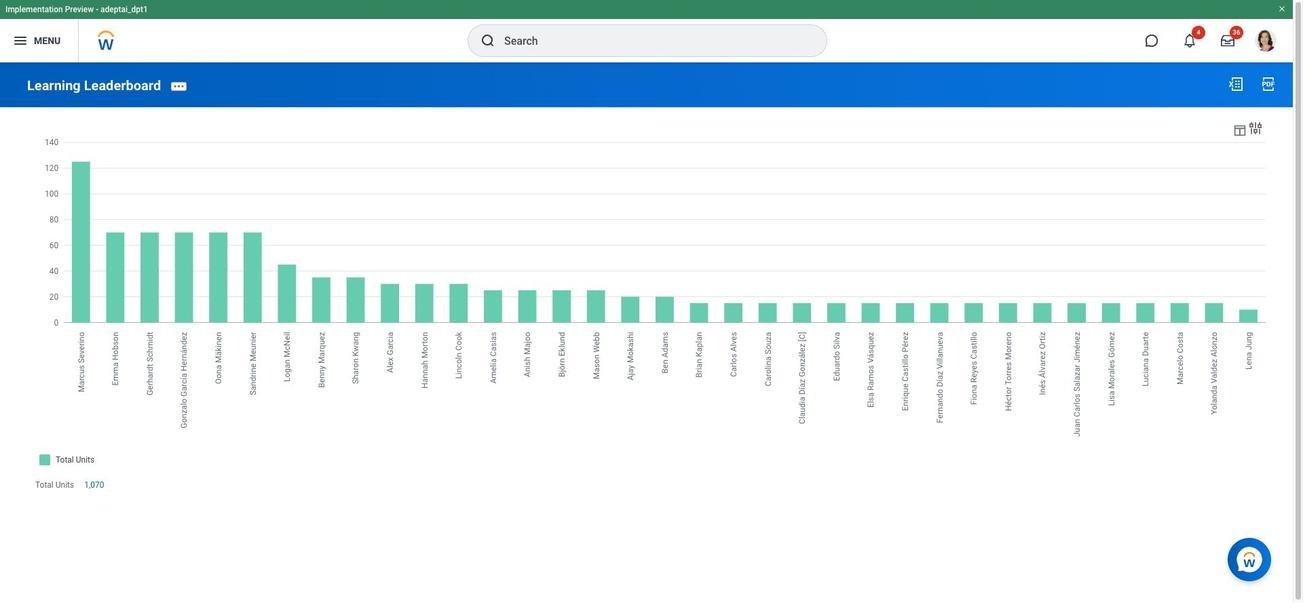 Task type: locate. For each thing, give the bounding box(es) containing it.
close environment banner image
[[1278, 5, 1286, 13]]

export to excel image
[[1228, 76, 1244, 92]]

banner
[[0, 0, 1293, 62]]

main content
[[0, 62, 1293, 519]]

view printable version (pdf) image
[[1260, 76, 1277, 92]]

inbox large image
[[1221, 34, 1235, 48]]

Search Workday  search field
[[504, 26, 799, 56]]

notifications large image
[[1183, 34, 1196, 48]]

search image
[[480, 33, 496, 49]]



Task type: vqa. For each thing, say whether or not it's contained in the screenshot.
View Printable Version (Pdf) icon
yes



Task type: describe. For each thing, give the bounding box(es) containing it.
configure and view chart data image
[[1247, 120, 1264, 136]]

justify image
[[12, 33, 29, 49]]

profile logan mcneil image
[[1255, 30, 1277, 54]]

learning leaderboard - table image
[[1232, 123, 1247, 138]]



